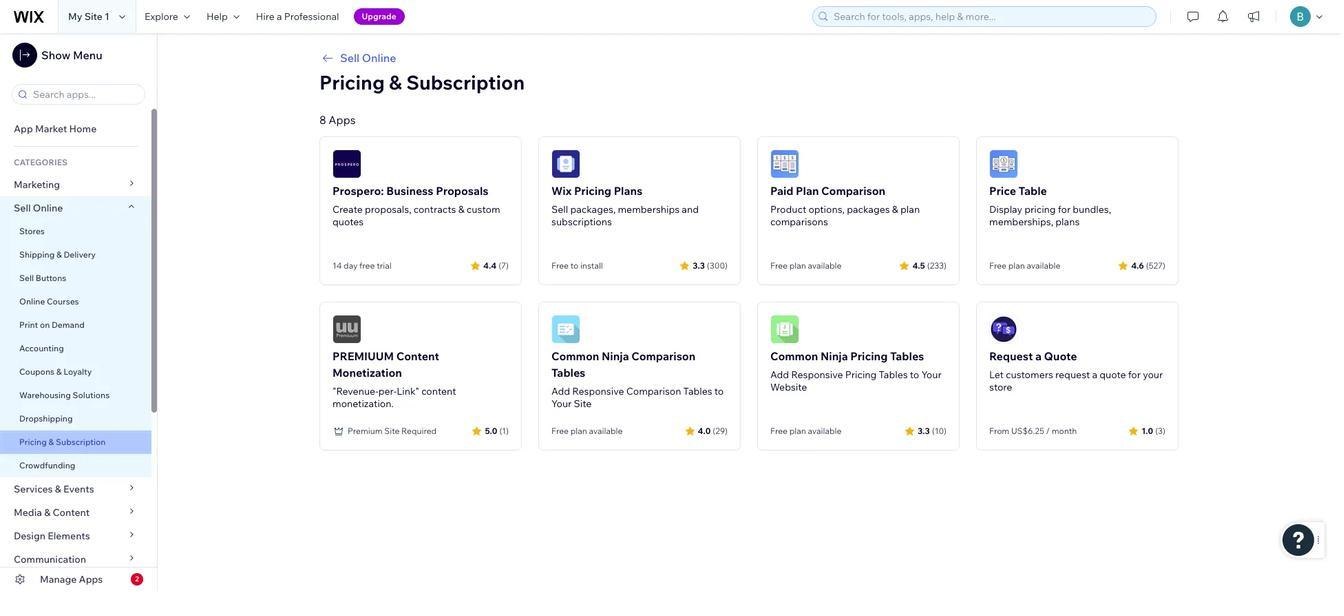 Task type: describe. For each thing, give the bounding box(es) containing it.
2 vertical spatial comparison
[[627, 385, 682, 397]]

plans
[[1056, 216, 1080, 228]]

"revenue-
[[333, 385, 379, 397]]

free plan available for paid plan comparison
[[771, 260, 842, 271]]

warehousing solutions
[[19, 390, 110, 400]]

accounting
[[19, 343, 64, 353]]

and
[[682, 203, 699, 216]]

4.0
[[698, 425, 711, 436]]

shipping
[[19, 249, 55, 260]]

services & events
[[14, 483, 94, 495]]

8 apps
[[320, 113, 356, 127]]

communication link
[[0, 548, 152, 571]]

sell inside wix pricing plans sell packages, memberships and subscriptions
[[552, 203, 568, 216]]

crowdfunding link
[[0, 454, 152, 477]]

Search for tools, apps, help & more... field
[[830, 7, 1152, 26]]

wix pricing plans logo image
[[552, 149, 581, 178]]

quotes
[[333, 216, 364, 228]]

for inside price table display pricing for bundles, memberships, plans
[[1059, 203, 1071, 216]]

market
[[35, 123, 67, 135]]

monetization
[[333, 366, 402, 380]]

to for common ninja pricing tables
[[911, 369, 920, 381]]

common ninja comparison tables logo image
[[552, 315, 581, 344]]

pricing
[[1025, 203, 1056, 216]]

premiuum
[[333, 349, 394, 363]]

comparison for common ninja comparison tables
[[632, 349, 696, 363]]

available for price table
[[1027, 260, 1061, 271]]

services
[[14, 483, 53, 495]]

your for common ninja comparison tables
[[552, 397, 572, 410]]

marketing link
[[0, 173, 152, 196]]

day
[[344, 260, 358, 271]]

0 vertical spatial online
[[362, 51, 396, 65]]

1.0 (3)
[[1142, 425, 1166, 436]]

monetization.
[[333, 397, 394, 410]]

available for paid plan comparison
[[808, 260, 842, 271]]

packages,
[[571, 203, 616, 216]]

3.3 for wix pricing plans
[[693, 260, 705, 270]]

1 horizontal spatial pricing & subscription
[[320, 70, 525, 94]]

proposals
[[436, 184, 489, 198]]

pricing inside wix pricing plans sell packages, memberships and subscriptions
[[574, 184, 612, 198]]

business
[[387, 184, 434, 198]]

2 horizontal spatial a
[[1093, 369, 1098, 381]]

media
[[14, 506, 42, 519]]

comparison for paid plan comparison
[[822, 184, 886, 198]]

4.4 (7)
[[484, 260, 509, 270]]

premiuum content monetization logo image
[[333, 315, 362, 344]]

& down upgrade button
[[389, 70, 402, 94]]

Search apps... field
[[29, 85, 141, 104]]

communication
[[14, 553, 88, 566]]

warehousing
[[19, 390, 71, 400]]

price table logo image
[[990, 149, 1019, 178]]

media & content
[[14, 506, 90, 519]]

plans
[[614, 184, 643, 198]]

prospero: business proposals  logo image
[[333, 149, 362, 178]]

prospero:
[[333, 184, 384, 198]]

responsive for pricing
[[792, 369, 844, 381]]

stores
[[19, 226, 45, 236]]

free for wix pricing plans
[[552, 260, 569, 271]]

categories
[[14, 157, 68, 167]]

from us$6.25 / month
[[990, 426, 1078, 436]]

1 horizontal spatial subscription
[[407, 70, 525, 94]]

proposals,
[[365, 203, 412, 216]]

to for common ninja comparison tables
[[715, 385, 724, 397]]

hire a professional
[[256, 10, 339, 23]]

0 vertical spatial sell online link
[[320, 50, 1179, 66]]

create
[[333, 203, 363, 216]]

professional
[[284, 10, 339, 23]]

14
[[333, 260, 342, 271]]

free for paid plan comparison
[[771, 260, 788, 271]]

free to install
[[552, 260, 603, 271]]

site for 1
[[84, 10, 103, 23]]

5.0
[[485, 425, 498, 436]]

dropshipping
[[19, 413, 73, 424]]

sell buttons link
[[0, 267, 152, 290]]

4.4
[[484, 260, 497, 270]]

apps for manage apps
[[79, 573, 103, 586]]

pricing & subscription link
[[0, 431, 152, 454]]

(10)
[[933, 425, 947, 436]]

pricing & subscription inside sidebar element
[[19, 437, 106, 447]]

site for required
[[385, 426, 400, 436]]

manage apps
[[40, 573, 103, 586]]

a for quote
[[1036, 349, 1042, 363]]

app
[[14, 123, 33, 135]]

(300)
[[707, 260, 728, 270]]

& inside paid plan comparison product options, packages & plan comparisons
[[893, 203, 899, 216]]

show menu button
[[12, 43, 102, 68]]

8
[[320, 113, 326, 127]]

paid plan comparison product options, packages & plan comparisons
[[771, 184, 920, 228]]

website
[[771, 381, 808, 393]]

1 vertical spatial online
[[33, 202, 63, 214]]

media & content link
[[0, 501, 152, 524]]

0 vertical spatial to
[[571, 260, 579, 271]]

table
[[1019, 184, 1048, 198]]

3.3 (300)
[[693, 260, 728, 270]]

2 vertical spatial online
[[19, 296, 45, 307]]

wix pricing plans sell packages, memberships and subscriptions
[[552, 184, 699, 228]]

free plan available for common ninja comparison tables
[[552, 426, 623, 436]]

custom
[[467, 203, 500, 216]]

content inside sidebar element
[[53, 506, 90, 519]]

comparisons
[[771, 216, 829, 228]]

quote
[[1045, 349, 1078, 363]]

prospero: business proposals create proposals, contracts & custom quotes
[[333, 184, 500, 228]]

customers
[[1006, 369, 1054, 381]]

1.0
[[1142, 425, 1154, 436]]

memberships,
[[990, 216, 1054, 228]]

paid
[[771, 184, 794, 198]]

contracts
[[414, 203, 456, 216]]

4.5
[[913, 260, 926, 270]]

free for price table
[[990, 260, 1007, 271]]

& right media
[[44, 506, 51, 519]]

buttons
[[36, 273, 66, 283]]

plan for paid plan comparison
[[790, 260, 806, 271]]

product
[[771, 203, 807, 216]]



Task type: locate. For each thing, give the bounding box(es) containing it.
content inside premiuum content monetization "revenue-per-link" content monetization.
[[397, 349, 439, 363]]

free left install
[[552, 260, 569, 271]]

0 vertical spatial your
[[922, 369, 942, 381]]

to up 3.3 (10)
[[911, 369, 920, 381]]

free down memberships,
[[990, 260, 1007, 271]]

subscription inside sidebar element
[[56, 437, 106, 447]]

0 horizontal spatial your
[[552, 397, 572, 410]]

to left install
[[571, 260, 579, 271]]

0 horizontal spatial sell online
[[14, 202, 63, 214]]

solutions
[[73, 390, 110, 400]]

1 vertical spatial sell online link
[[0, 196, 152, 220]]

your
[[922, 369, 942, 381], [552, 397, 572, 410]]

pricing inside sidebar element
[[19, 437, 47, 447]]

common ninja pricing tables add responsive pricing tables to your website
[[771, 349, 942, 393]]

free down website
[[771, 426, 788, 436]]

common ninja comparison tables add responsive comparison tables to your site
[[552, 349, 724, 410]]

to inside common ninja comparison tables add responsive comparison tables to your site
[[715, 385, 724, 397]]

subscriptions
[[552, 216, 612, 228]]

packages
[[847, 203, 890, 216]]

sell online
[[340, 51, 396, 65], [14, 202, 63, 214]]

content
[[397, 349, 439, 363], [53, 506, 90, 519]]

0 vertical spatial apps
[[329, 113, 356, 127]]

link"
[[397, 385, 420, 397]]

& right the packages on the right of the page
[[893, 203, 899, 216]]

your for common ninja pricing tables
[[922, 369, 942, 381]]

home
[[69, 123, 97, 135]]

1 vertical spatial pricing & subscription
[[19, 437, 106, 447]]

add for common ninja pricing tables
[[771, 369, 790, 381]]

sidebar element
[[0, 33, 158, 591]]

pricing
[[320, 70, 385, 94], [574, 184, 612, 198], [851, 349, 888, 363], [846, 369, 877, 381], [19, 437, 47, 447]]

available for common ninja pricing tables
[[808, 426, 842, 436]]

paid plan comparison logo image
[[771, 149, 800, 178]]

5.0 (1)
[[485, 425, 509, 436]]

1 vertical spatial 3.3
[[918, 425, 930, 436]]

online up print
[[19, 296, 45, 307]]

sell down upgrade button
[[340, 51, 360, 65]]

let
[[990, 369, 1004, 381]]

2 vertical spatial site
[[385, 426, 400, 436]]

plan
[[796, 184, 819, 198]]

plan for price table
[[1009, 260, 1026, 271]]

to
[[571, 260, 579, 271], [911, 369, 920, 381], [715, 385, 724, 397]]

0 horizontal spatial common
[[552, 349, 600, 363]]

available down memberships,
[[1027, 260, 1061, 271]]

comparison inside paid plan comparison product options, packages & plan comparisons
[[822, 184, 886, 198]]

subscription
[[407, 70, 525, 94], [56, 437, 106, 447]]

2 horizontal spatial site
[[574, 397, 592, 410]]

common inside common ninja comparison tables add responsive comparison tables to your site
[[552, 349, 600, 363]]

stores link
[[0, 220, 152, 243]]

1 horizontal spatial sell online
[[340, 51, 396, 65]]

per-
[[379, 385, 397, 397]]

ninja
[[602, 349, 629, 363], [821, 349, 848, 363]]

1 horizontal spatial your
[[922, 369, 942, 381]]

& left delivery
[[56, 249, 62, 260]]

0 horizontal spatial 3.3
[[693, 260, 705, 270]]

apps
[[329, 113, 356, 127], [79, 573, 103, 586]]

2 horizontal spatial to
[[911, 369, 920, 381]]

0 horizontal spatial responsive
[[573, 385, 624, 397]]

common inside common ninja pricing tables add responsive pricing tables to your website
[[771, 349, 819, 363]]

apps down communication link
[[79, 573, 103, 586]]

a for professional
[[277, 10, 282, 23]]

free plan available for price table
[[990, 260, 1061, 271]]

1 ninja from the left
[[602, 349, 629, 363]]

1 horizontal spatial ninja
[[821, 349, 848, 363]]

content
[[422, 385, 456, 397]]

0 vertical spatial comparison
[[822, 184, 886, 198]]

events
[[63, 483, 94, 495]]

0 vertical spatial 3.3
[[693, 260, 705, 270]]

to up (29)
[[715, 385, 724, 397]]

sell down 'wix'
[[552, 203, 568, 216]]

comparison
[[822, 184, 886, 198], [632, 349, 696, 363], [627, 385, 682, 397]]

1 horizontal spatial 3.3
[[918, 425, 930, 436]]

ninja for comparison
[[602, 349, 629, 363]]

tables
[[891, 349, 925, 363], [552, 366, 586, 380], [879, 369, 908, 381], [684, 385, 713, 397]]

dropshipping link
[[0, 407, 152, 431]]

/
[[1047, 426, 1050, 436]]

print on demand
[[19, 320, 85, 330]]

price table display pricing for bundles, memberships, plans
[[990, 184, 1112, 228]]

1 vertical spatial your
[[552, 397, 572, 410]]

plan inside paid plan comparison product options, packages & plan comparisons
[[901, 203, 920, 216]]

add
[[771, 369, 790, 381], [552, 385, 570, 397]]

& down "proposals"
[[459, 203, 465, 216]]

responsive for comparison
[[573, 385, 624, 397]]

0 vertical spatial sell online
[[340, 51, 396, 65]]

app market home link
[[0, 117, 152, 141]]

marketing
[[14, 178, 60, 191]]

us$6.25
[[1012, 426, 1045, 436]]

1 horizontal spatial apps
[[329, 113, 356, 127]]

add inside common ninja pricing tables add responsive pricing tables to your website
[[771, 369, 790, 381]]

available for common ninja comparison tables
[[589, 426, 623, 436]]

3.3 left (300)
[[693, 260, 705, 270]]

request a quote logo image
[[990, 315, 1019, 344]]

common for common ninja pricing tables
[[771, 349, 819, 363]]

hire a professional link
[[248, 0, 348, 33]]

a right hire on the top left of the page
[[277, 10, 282, 23]]

2
[[135, 574, 139, 583]]

a left "quote"
[[1093, 369, 1098, 381]]

a up customers
[[1036, 349, 1042, 363]]

0 vertical spatial add
[[771, 369, 790, 381]]

for right pricing
[[1059, 203, 1071, 216]]

1 vertical spatial responsive
[[573, 385, 624, 397]]

print on demand link
[[0, 313, 152, 337]]

1 vertical spatial content
[[53, 506, 90, 519]]

common down common ninja pricing tables logo
[[771, 349, 819, 363]]

apps for 8 apps
[[329, 113, 356, 127]]

responsive inside common ninja pricing tables add responsive pricing tables to your website
[[792, 369, 844, 381]]

premium site required
[[348, 426, 437, 436]]

free right (1)
[[552, 426, 569, 436]]

design
[[14, 530, 46, 542]]

1 horizontal spatial responsive
[[792, 369, 844, 381]]

2 ninja from the left
[[821, 349, 848, 363]]

1 horizontal spatial site
[[385, 426, 400, 436]]

0 vertical spatial responsive
[[792, 369, 844, 381]]

1 horizontal spatial a
[[1036, 349, 1042, 363]]

design elements link
[[0, 524, 152, 548]]

3.3 (10)
[[918, 425, 947, 436]]

print
[[19, 320, 38, 330]]

sell online down upgrade button
[[340, 51, 396, 65]]

0 vertical spatial content
[[397, 349, 439, 363]]

online down upgrade button
[[362, 51, 396, 65]]

required
[[402, 426, 437, 436]]

0 horizontal spatial content
[[53, 506, 90, 519]]

quote
[[1100, 369, 1127, 381]]

0 horizontal spatial apps
[[79, 573, 103, 586]]

14 day free trial
[[333, 260, 392, 271]]

coupons
[[19, 366, 54, 377]]

0 vertical spatial a
[[277, 10, 282, 23]]

my site 1
[[68, 10, 109, 23]]

1 vertical spatial for
[[1129, 369, 1141, 381]]

shipping & delivery
[[19, 249, 96, 260]]

free for common ninja comparison tables
[[552, 426, 569, 436]]

trial
[[377, 260, 392, 271]]

delivery
[[64, 249, 96, 260]]

0 horizontal spatial for
[[1059, 203, 1071, 216]]

sell online link
[[320, 50, 1179, 66], [0, 196, 152, 220]]

store
[[990, 381, 1013, 393]]

apps right 8
[[329, 113, 356, 127]]

services & events link
[[0, 477, 152, 501]]

1 common from the left
[[552, 349, 600, 363]]

1 vertical spatial to
[[911, 369, 920, 381]]

price
[[990, 184, 1017, 198]]

accounting link
[[0, 337, 152, 360]]

site inside common ninja comparison tables add responsive comparison tables to your site
[[574, 397, 592, 410]]

plan for common ninja pricing tables
[[790, 426, 806, 436]]

plan for common ninja comparison tables
[[571, 426, 587, 436]]

0 vertical spatial pricing & subscription
[[320, 70, 525, 94]]

on
[[40, 320, 50, 330]]

add inside common ninja comparison tables add responsive comparison tables to your site
[[552, 385, 570, 397]]

& left events on the left of page
[[55, 483, 61, 495]]

0 horizontal spatial pricing & subscription
[[19, 437, 106, 447]]

options,
[[809, 203, 845, 216]]

help
[[207, 10, 228, 23]]

add down common ninja pricing tables logo
[[771, 369, 790, 381]]

1 horizontal spatial content
[[397, 349, 439, 363]]

1 vertical spatial subscription
[[56, 437, 106, 447]]

1 vertical spatial add
[[552, 385, 570, 397]]

online courses link
[[0, 290, 152, 313]]

2 common from the left
[[771, 349, 819, 363]]

1
[[105, 10, 109, 23]]

sell left buttons
[[19, 273, 34, 283]]

& inside prospero: business proposals create proposals, contracts & custom quotes
[[459, 203, 465, 216]]

common for common ninja comparison tables
[[552, 349, 600, 363]]

4.5 (233)
[[913, 260, 947, 270]]

apps inside sidebar element
[[79, 573, 103, 586]]

1 vertical spatial a
[[1036, 349, 1042, 363]]

add for common ninja comparison tables
[[552, 385, 570, 397]]

available down common ninja pricing tables add responsive pricing tables to your website
[[808, 426, 842, 436]]

sell online down marketing
[[14, 202, 63, 214]]

0 vertical spatial site
[[84, 10, 103, 23]]

hire
[[256, 10, 275, 23]]

free plan available for common ninja pricing tables
[[771, 426, 842, 436]]

free for common ninja pricing tables
[[771, 426, 788, 436]]

available down comparisons
[[808, 260, 842, 271]]

0 horizontal spatial to
[[571, 260, 579, 271]]

online down marketing
[[33, 202, 63, 214]]

1 vertical spatial comparison
[[632, 349, 696, 363]]

(1)
[[500, 425, 509, 436]]

0 vertical spatial for
[[1059, 203, 1071, 216]]

add down common ninja comparison tables logo
[[552, 385, 570, 397]]

(233)
[[928, 260, 947, 270]]

ninja inside common ninja comparison tables add responsive comparison tables to your site
[[602, 349, 629, 363]]

for left your
[[1129, 369, 1141, 381]]

1 horizontal spatial to
[[715, 385, 724, 397]]

sell online inside sidebar element
[[14, 202, 63, 214]]

courses
[[47, 296, 79, 307]]

bundles,
[[1073, 203, 1112, 216]]

0 horizontal spatial ninja
[[602, 349, 629, 363]]

& up crowdfunding
[[49, 437, 54, 447]]

1 horizontal spatial for
[[1129, 369, 1141, 381]]

your inside common ninja pricing tables add responsive pricing tables to your website
[[922, 369, 942, 381]]

free down comparisons
[[771, 260, 788, 271]]

0 horizontal spatial add
[[552, 385, 570, 397]]

sell buttons
[[19, 273, 66, 283]]

your inside common ninja comparison tables add responsive comparison tables to your site
[[552, 397, 572, 410]]

common ninja pricing tables logo image
[[771, 315, 800, 344]]

sell up "stores"
[[14, 202, 31, 214]]

0 horizontal spatial a
[[277, 10, 282, 23]]

menu
[[73, 48, 102, 62]]

1 vertical spatial sell online
[[14, 202, 63, 214]]

4.6 (527)
[[1132, 260, 1166, 270]]

available down common ninja comparison tables add responsive comparison tables to your site
[[589, 426, 623, 436]]

to inside common ninja pricing tables add responsive pricing tables to your website
[[911, 369, 920, 381]]

0 horizontal spatial sell online link
[[0, 196, 152, 220]]

1 horizontal spatial common
[[771, 349, 819, 363]]

content up link"
[[397, 349, 439, 363]]

ninja inside common ninja pricing tables add responsive pricing tables to your website
[[821, 349, 848, 363]]

content up elements
[[53, 506, 90, 519]]

1 horizontal spatial add
[[771, 369, 790, 381]]

1 vertical spatial apps
[[79, 573, 103, 586]]

2 vertical spatial a
[[1093, 369, 1098, 381]]

1 vertical spatial site
[[574, 397, 592, 410]]

1 horizontal spatial sell online link
[[320, 50, 1179, 66]]

0 horizontal spatial subscription
[[56, 437, 106, 447]]

3.3 left (10)
[[918, 425, 930, 436]]

(527)
[[1147, 260, 1166, 270]]

common down common ninja comparison tables logo
[[552, 349, 600, 363]]

premium
[[348, 426, 383, 436]]

0 horizontal spatial site
[[84, 10, 103, 23]]

coupons & loyalty link
[[0, 360, 152, 384]]

& left loyalty
[[56, 366, 62, 377]]

3.3 for common ninja pricing tables
[[918, 425, 930, 436]]

demand
[[52, 320, 85, 330]]

loyalty
[[64, 366, 92, 377]]

2 vertical spatial to
[[715, 385, 724, 397]]

manage
[[40, 573, 77, 586]]

responsive inside common ninja comparison tables add responsive comparison tables to your site
[[573, 385, 624, 397]]

ninja for pricing
[[821, 349, 848, 363]]

0 vertical spatial subscription
[[407, 70, 525, 94]]

premiuum content monetization "revenue-per-link" content monetization.
[[333, 349, 456, 410]]

wix
[[552, 184, 572, 198]]

show
[[41, 48, 70, 62]]

for inside the request a quote let customers request a quote for your store
[[1129, 369, 1141, 381]]



Task type: vqa. For each thing, say whether or not it's contained in the screenshot.


